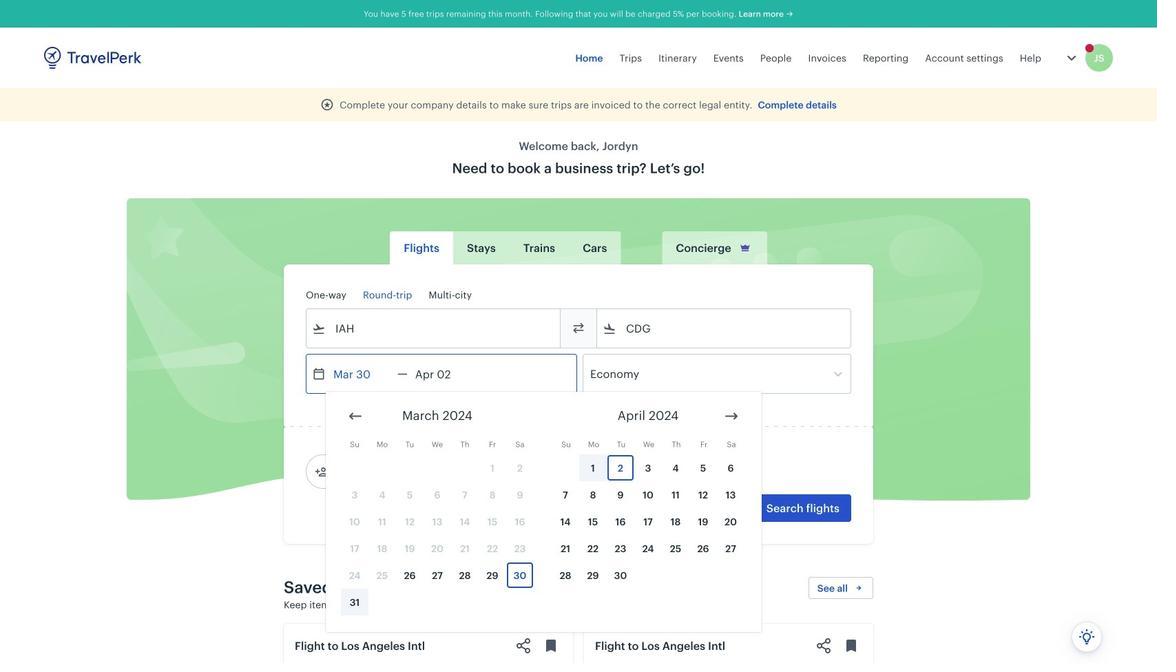 Task type: describe. For each thing, give the bounding box(es) containing it.
Add first traveler search field
[[329, 461, 472, 483]]

To search field
[[616, 318, 833, 340]]

calendar application
[[326, 392, 1157, 632]]

From search field
[[326, 318, 542, 340]]

Depart text field
[[326, 355, 397, 393]]

move backward to switch to the previous month. image
[[347, 408, 364, 425]]

move forward to switch to the next month. image
[[723, 408, 740, 425]]



Task type: vqa. For each thing, say whether or not it's contained in the screenshot.
Depart field
no



Task type: locate. For each thing, give the bounding box(es) containing it.
Return text field
[[408, 355, 479, 393]]



